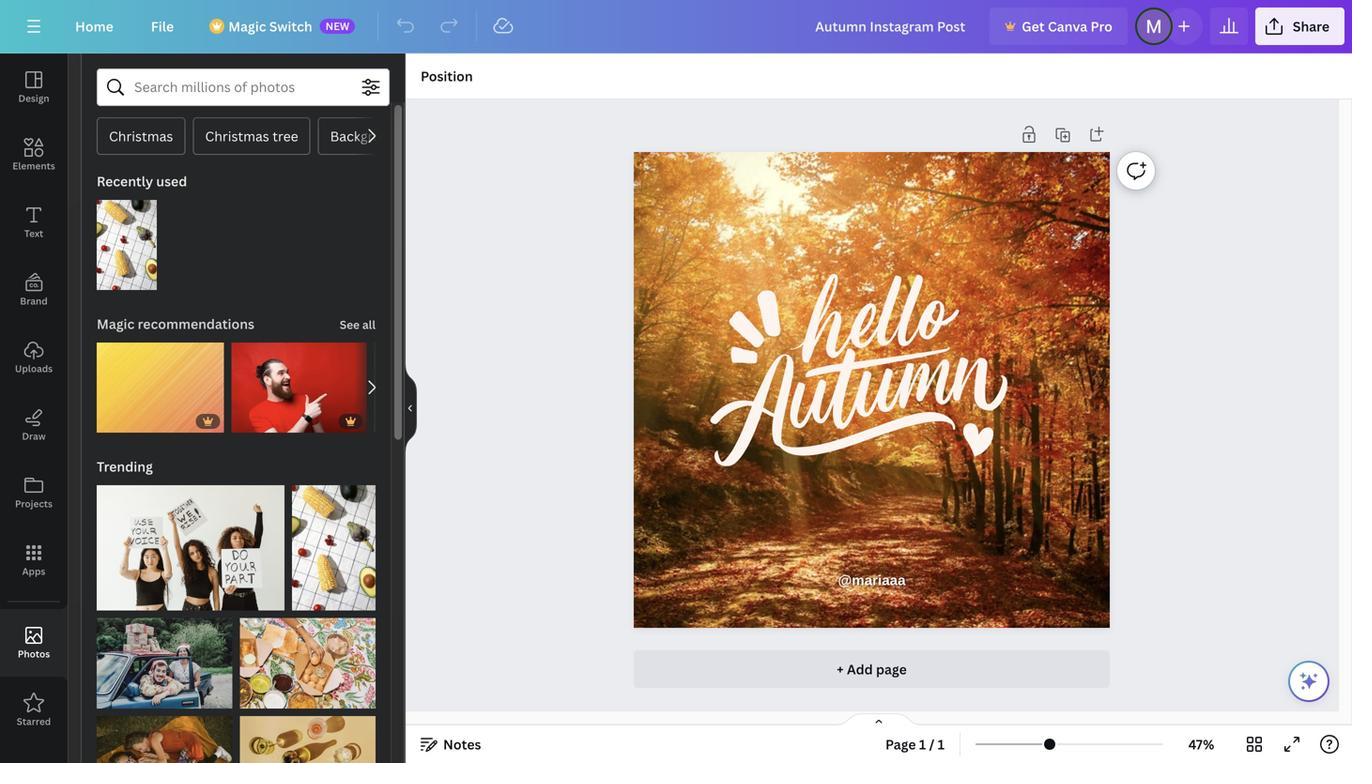 Task type: describe. For each thing, give the bounding box(es) containing it.
photos
[[18, 648, 50, 661]]

apps
[[22, 566, 45, 578]]

magic for magic recommendations
[[97, 315, 135, 333]]

draw
[[22, 430, 46, 443]]

elements
[[12, 160, 55, 172]]

1 1 from the left
[[920, 736, 927, 754]]

recently used
[[97, 172, 187, 190]]

see all
[[340, 317, 376, 333]]

text button
[[0, 189, 68, 256]]

uploads button
[[0, 324, 68, 392]]

Design title text field
[[801, 8, 983, 45]]

brand
[[20, 295, 48, 308]]

get canva pro button
[[990, 8, 1128, 45]]

+ add page button
[[634, 651, 1111, 689]]

@mariaaa
[[839, 573, 906, 589]]

file button
[[136, 8, 189, 45]]

abstract orange gradient modern background. image
[[97, 343, 224, 433]]

notes button
[[413, 730, 489, 760]]

position button
[[413, 61, 481, 91]]

47% button
[[1172, 730, 1233, 760]]

hide image
[[405, 364, 417, 454]]

canva
[[1048, 17, 1088, 35]]

get
[[1022, 17, 1045, 35]]

elements button
[[0, 121, 68, 189]]

file
[[151, 17, 174, 35]]

47%
[[1189, 736, 1215, 754]]

parks and loving sisters laying on blanket at a park image
[[97, 717, 233, 764]]

magic switch
[[228, 17, 313, 35]]

home link
[[60, 8, 128, 45]]

new
[[326, 19, 350, 33]]

get canva pro
[[1022, 17, 1113, 35]]

draw button
[[0, 392, 68, 459]]

used
[[156, 172, 187, 190]]

starred
[[17, 716, 51, 729]]

trending
[[97, 458, 153, 476]]

projects
[[15, 498, 53, 511]]

recommendations
[[138, 315, 255, 333]]

starred button
[[0, 677, 68, 745]]

magic recommendations button
[[95, 305, 256, 343]]

uploads
[[15, 363, 53, 375]]

background button
[[318, 117, 418, 155]]

design
[[18, 92, 49, 105]]



Task type: locate. For each thing, give the bounding box(es) containing it.
switch
[[269, 17, 313, 35]]

background
[[330, 127, 406, 145]]

group
[[97, 189, 157, 290], [97, 332, 224, 433], [232, 332, 367, 433], [97, 474, 285, 611], [292, 474, 376, 611], [97, 607, 233, 709], [240, 607, 376, 709], [97, 705, 233, 764], [240, 705, 376, 764]]

christmas inside christmas tree button
[[205, 127, 269, 145]]

magic
[[228, 17, 266, 35], [97, 315, 135, 333]]

1 left /
[[920, 736, 927, 754]]

page
[[877, 661, 907, 679]]

portrait of bearded young man smiling and pointing at corner image
[[232, 343, 367, 433]]

2 1 from the left
[[938, 736, 945, 754]]

1 christmas from the left
[[109, 127, 173, 145]]

0 vertical spatial assortment of fruits and vegetables image
[[97, 200, 157, 290]]

christmas left tree
[[205, 127, 269, 145]]

0 horizontal spatial christmas
[[109, 127, 173, 145]]

show pages image
[[834, 713, 925, 728]]

person eating indian takeaway food image
[[240, 619, 376, 709]]

1 right /
[[938, 736, 945, 754]]

add
[[847, 661, 873, 679]]

2 christmas from the left
[[205, 127, 269, 145]]

magic left the switch
[[228, 17, 266, 35]]

0 horizontal spatial magic
[[97, 315, 135, 333]]

1 horizontal spatial 1
[[938, 736, 945, 754]]

christmas
[[109, 127, 173, 145], [205, 127, 269, 145]]

christmas for christmas tree
[[205, 127, 269, 145]]

christmas tree
[[205, 127, 298, 145]]

christmas button
[[97, 117, 185, 155]]

pro
[[1091, 17, 1113, 35]]

christmas inside christmas button
[[109, 127, 173, 145]]

tree
[[273, 127, 298, 145]]

home
[[75, 17, 113, 35]]

+ add page
[[837, 661, 907, 679]]

women protesting together image
[[97, 486, 285, 611]]

1
[[920, 736, 927, 754], [938, 736, 945, 754]]

main menu bar
[[0, 0, 1353, 54]]

magic up abstract orange gradient modern background. image
[[97, 315, 135, 333]]

/
[[930, 736, 935, 754]]

1 horizontal spatial christmas
[[205, 127, 269, 145]]

1 horizontal spatial magic
[[228, 17, 266, 35]]

see
[[340, 317, 360, 333]]

magic inside main menu bar
[[228, 17, 266, 35]]

magic for magic switch
[[228, 17, 266, 35]]

light and vision glassware casting shadows image
[[240, 717, 376, 764]]

Search millions of photos search field
[[134, 70, 352, 105]]

brand button
[[0, 256, 68, 324]]

apps button
[[0, 527, 68, 595]]

christmas up recently used
[[109, 127, 173, 145]]

christmas for christmas
[[109, 127, 173, 145]]

1 vertical spatial magic
[[97, 315, 135, 333]]

0 vertical spatial magic
[[228, 17, 266, 35]]

+
[[837, 661, 844, 679]]

0 horizontal spatial 1
[[920, 736, 927, 754]]

1 horizontal spatial assortment of fruits and vegetables image
[[292, 486, 376, 611]]

magic inside "button"
[[97, 315, 135, 333]]

page 1 / 1
[[886, 736, 945, 754]]

see all button
[[338, 305, 378, 343]]

canva assistant image
[[1298, 671, 1321, 693]]

position
[[421, 67, 473, 85]]

yellow comic background with halftone, pop art style effect. image
[[374, 343, 495, 433]]

share
[[1294, 17, 1330, 35]]

all
[[363, 317, 376, 333]]

christmas tree button
[[193, 117, 311, 155]]

notes
[[443, 736, 481, 754]]

share button
[[1256, 8, 1345, 45]]

text
[[24, 227, 43, 240]]

couple traveling with christmas gifts image
[[97, 619, 233, 709]]

1 vertical spatial assortment of fruits and vegetables image
[[292, 486, 376, 611]]

assortment of fruits and vegetables image
[[97, 200, 157, 290], [292, 486, 376, 611]]

recently
[[97, 172, 153, 190]]

projects button
[[0, 459, 68, 527]]

photos button
[[0, 610, 68, 677]]

magic recommendations
[[97, 315, 255, 333]]

0 horizontal spatial assortment of fruits and vegetables image
[[97, 200, 157, 290]]

page
[[886, 736, 917, 754]]

side panel tab list
[[0, 54, 68, 745]]

design button
[[0, 54, 68, 121]]



Task type: vqa. For each thing, say whether or not it's contained in the screenshot.
the leftmost Desktop Prototype by Saga Design Studio link
no



